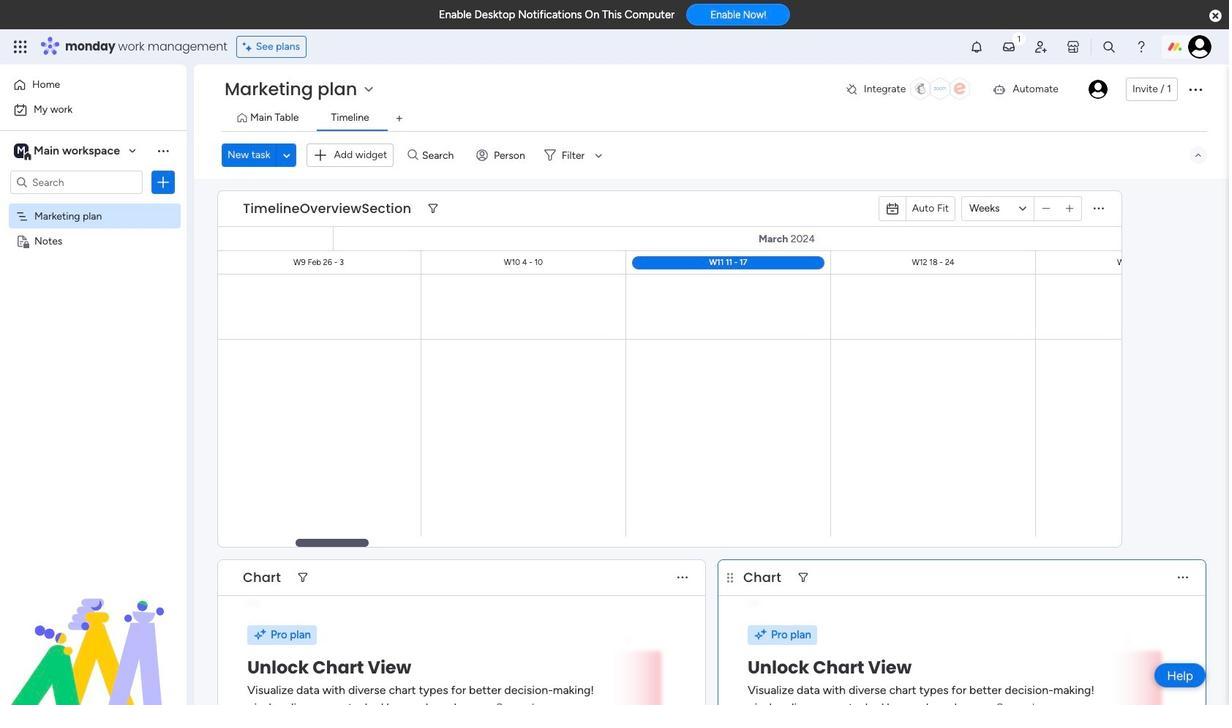 Task type: vqa. For each thing, say whether or not it's contained in the screenshot.
text box
no



Task type: locate. For each thing, give the bounding box(es) containing it.
options image down kendall parks image
[[1187, 81, 1205, 98]]

option
[[9, 73, 178, 97], [9, 98, 178, 122], [0, 202, 187, 205]]

lottie animation element
[[0, 557, 187, 705]]

more dots image
[[1095, 203, 1105, 214], [678, 572, 688, 583], [1179, 572, 1189, 583]]

0 vertical spatial options image
[[1187, 81, 1205, 98]]

select product image
[[13, 40, 28, 54]]

v2 search image
[[408, 147, 419, 163]]

help image
[[1135, 40, 1149, 54]]

main content
[[0, 179, 1230, 705]]

notifications image
[[970, 40, 985, 54]]

tab
[[388, 107, 411, 130]]

private board image
[[15, 234, 29, 247]]

1 horizontal spatial more dots image
[[1095, 203, 1105, 214]]

None field
[[239, 199, 415, 218], [239, 568, 285, 587], [740, 568, 786, 587], [239, 199, 415, 218], [239, 568, 285, 587], [740, 568, 786, 587]]

lottie animation image
[[0, 557, 187, 705]]

tab list
[[222, 107, 1208, 131]]

0 horizontal spatial options image
[[156, 175, 171, 190]]

workspace image
[[14, 143, 29, 159]]

arrow down image
[[590, 146, 608, 164]]

options image
[[1187, 81, 1205, 98], [156, 175, 171, 190]]

options image down the workspace options image
[[156, 175, 171, 190]]

2 vertical spatial option
[[0, 202, 187, 205]]

list box
[[0, 200, 187, 451]]



Task type: describe. For each thing, give the bounding box(es) containing it.
1 vertical spatial options image
[[156, 175, 171, 190]]

1 image
[[1013, 30, 1026, 46]]

see plans image
[[243, 39, 256, 55]]

v2 plus image
[[1067, 203, 1074, 214]]

add view image
[[397, 113, 403, 124]]

invite members image
[[1034, 40, 1049, 54]]

monday marketplace image
[[1067, 40, 1081, 54]]

angle down image
[[283, 150, 290, 161]]

v2 minus image
[[1043, 203, 1051, 214]]

search everything image
[[1103, 40, 1117, 54]]

0 horizontal spatial more dots image
[[678, 572, 688, 583]]

kendall parks image
[[1089, 80, 1108, 99]]

Search field
[[419, 145, 463, 165]]

0 vertical spatial option
[[9, 73, 178, 97]]

workspace selection element
[[14, 142, 122, 161]]

dapulse close image
[[1210, 9, 1223, 23]]

kendall parks image
[[1189, 35, 1212, 59]]

Search in workspace field
[[31, 174, 122, 191]]

dapulse drag handle 3 image
[[728, 572, 734, 583]]

collapse image
[[1193, 149, 1205, 161]]

1 vertical spatial option
[[9, 98, 178, 122]]

workspace options image
[[156, 143, 171, 158]]

2 horizontal spatial more dots image
[[1179, 572, 1189, 583]]

1 horizontal spatial options image
[[1187, 81, 1205, 98]]

update feed image
[[1002, 40, 1017, 54]]



